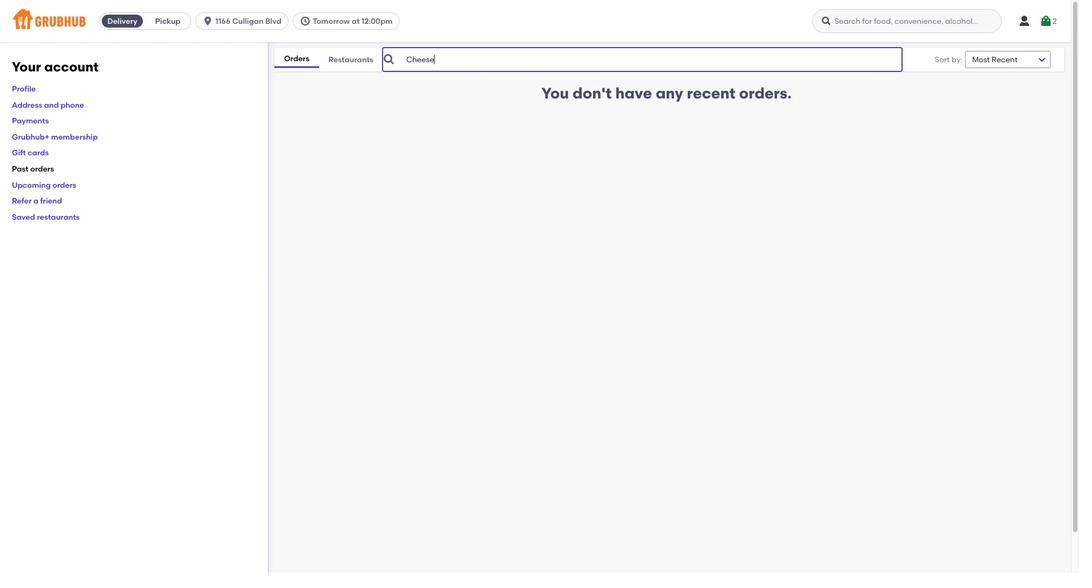 Task type: vqa. For each thing, say whether or not it's contained in the screenshot.
account
yes



Task type: describe. For each thing, give the bounding box(es) containing it.
address and phone link
[[12, 100, 84, 109]]

friend
[[40, 196, 62, 205]]

orders for upcoming orders
[[53, 180, 76, 189]]

tomorrow at 12:00pm button
[[293, 12, 404, 30]]

grubhub+ membership link
[[12, 132, 98, 141]]

1166
[[215, 17, 230, 26]]

1166 culligan blvd
[[215, 17, 281, 26]]

2
[[1053, 16, 1057, 26]]

restaurants
[[328, 55, 373, 64]]

saved restaurants link
[[12, 212, 80, 221]]

pickup button
[[145, 12, 191, 30]]

at
[[352, 17, 360, 26]]

sort
[[935, 55, 950, 64]]

by:
[[952, 55, 963, 64]]

cards
[[28, 148, 49, 157]]

account
[[44, 59, 99, 75]]

have
[[616, 84, 652, 102]]

gift cards link
[[12, 148, 49, 157]]

12:00pm
[[362, 17, 393, 26]]

upcoming orders link
[[12, 180, 76, 189]]

grubhub+ membership
[[12, 132, 98, 141]]

recent
[[687, 84, 736, 102]]

grubhub+
[[12, 132, 49, 141]]

restaurants button
[[319, 52, 383, 67]]

don't
[[573, 84, 612, 102]]

gift
[[12, 148, 26, 157]]

orders button
[[274, 51, 319, 68]]

your account
[[12, 59, 99, 75]]

orders
[[284, 54, 310, 63]]

saved
[[12, 212, 35, 221]]

past orders
[[12, 164, 54, 173]]

saved restaurants
[[12, 212, 80, 221]]



Task type: locate. For each thing, give the bounding box(es) containing it.
past orders link
[[12, 164, 54, 173]]

0 vertical spatial orders
[[30, 164, 54, 173]]

svg image inside tomorrow at 12:00pm button
[[300, 16, 311, 27]]

phone
[[61, 100, 84, 109]]

svg image left 1166
[[203, 16, 213, 27]]

1 svg image from the left
[[203, 16, 213, 27]]

orders.
[[739, 84, 792, 102]]

gift cards
[[12, 148, 49, 157]]

svg image inside 1166 culligan blvd button
[[203, 16, 213, 27]]

orders
[[30, 164, 54, 173], [53, 180, 76, 189]]

restaurants
[[37, 212, 80, 221]]

orders up friend
[[53, 180, 76, 189]]

and
[[44, 100, 59, 109]]

orders up upcoming orders link
[[30, 164, 54, 173]]

profile link
[[12, 84, 36, 93]]

tomorrow
[[313, 17, 350, 26]]

a
[[33, 196, 38, 205]]

any
[[656, 84, 683, 102]]

membership
[[51, 132, 98, 141]]

payments
[[12, 116, 49, 125]]

refer a friend link
[[12, 196, 62, 205]]

refer a friend
[[12, 196, 62, 205]]

svg image
[[1018, 15, 1031, 28], [1040, 15, 1053, 28], [821, 16, 832, 27], [383, 53, 396, 66]]

blvd
[[265, 17, 281, 26]]

1166 culligan blvd button
[[195, 12, 293, 30]]

svg image for tomorrow at 12:00pm
[[300, 16, 311, 27]]

1 horizontal spatial svg image
[[300, 16, 311, 27]]

delivery button
[[100, 12, 145, 30]]

your
[[12, 59, 41, 75]]

orders for past orders
[[30, 164, 54, 173]]

tomorrow at 12:00pm
[[313, 17, 393, 26]]

pickup
[[155, 17, 181, 26]]

Filter order history search field
[[383, 48, 902, 71]]

main navigation navigation
[[0, 0, 1071, 42]]

address and phone
[[12, 100, 84, 109]]

you don't have any recent orders.
[[542, 84, 792, 102]]

1 vertical spatial orders
[[53, 180, 76, 189]]

past
[[12, 164, 28, 173]]

you
[[542, 84, 569, 102]]

refer
[[12, 196, 32, 205]]

svg image for 1166 culligan blvd
[[203, 16, 213, 27]]

upcoming orders
[[12, 180, 76, 189]]

delivery
[[107, 17, 137, 26]]

upcoming
[[12, 180, 51, 189]]

sort by:
[[935, 55, 963, 64]]

Search for food, convenience, alcohol... search field
[[812, 9, 1002, 33]]

profile
[[12, 84, 36, 93]]

address
[[12, 100, 42, 109]]

2 svg image from the left
[[300, 16, 311, 27]]

0 horizontal spatial svg image
[[203, 16, 213, 27]]

svg image
[[203, 16, 213, 27], [300, 16, 311, 27]]

2 button
[[1040, 11, 1057, 31]]

payments link
[[12, 116, 49, 125]]

svg image inside 2 button
[[1040, 15, 1053, 28]]

culligan
[[232, 17, 264, 26]]

svg image left tomorrow
[[300, 16, 311, 27]]



